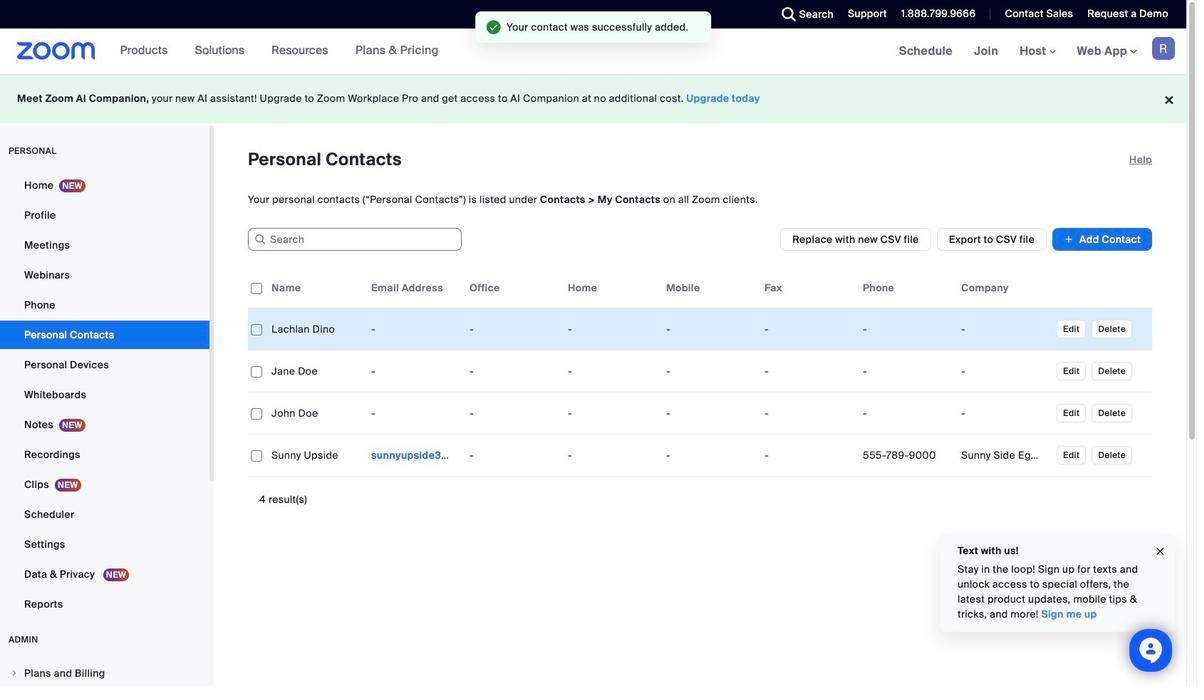 Task type: describe. For each thing, give the bounding box(es) containing it.
personal menu menu
[[0, 171, 210, 620]]

close image
[[1155, 544, 1166, 560]]

right image
[[10, 669, 19, 678]]

success image
[[487, 20, 501, 34]]

Search Contacts Input text field
[[248, 228, 462, 251]]



Task type: vqa. For each thing, say whether or not it's contained in the screenshot.
Agile on the left top of the page
no



Task type: locate. For each thing, give the bounding box(es) containing it.
add image
[[1064, 232, 1074, 247]]

footer
[[0, 74, 1187, 123]]

application
[[248, 268, 1163, 488]]

meetings navigation
[[889, 29, 1187, 75]]

banner
[[0, 29, 1187, 75]]

profile picture image
[[1153, 37, 1175, 60]]

product information navigation
[[109, 29, 450, 74]]

zoom logo image
[[17, 42, 95, 60]]

menu item
[[0, 660, 210, 686]]

cell
[[857, 315, 956, 344], [956, 315, 1054, 344], [857, 357, 956, 386], [956, 357, 1054, 386], [857, 399, 956, 428], [956, 399, 1054, 428], [366, 441, 464, 470], [857, 441, 956, 470], [956, 441, 1054, 470]]



